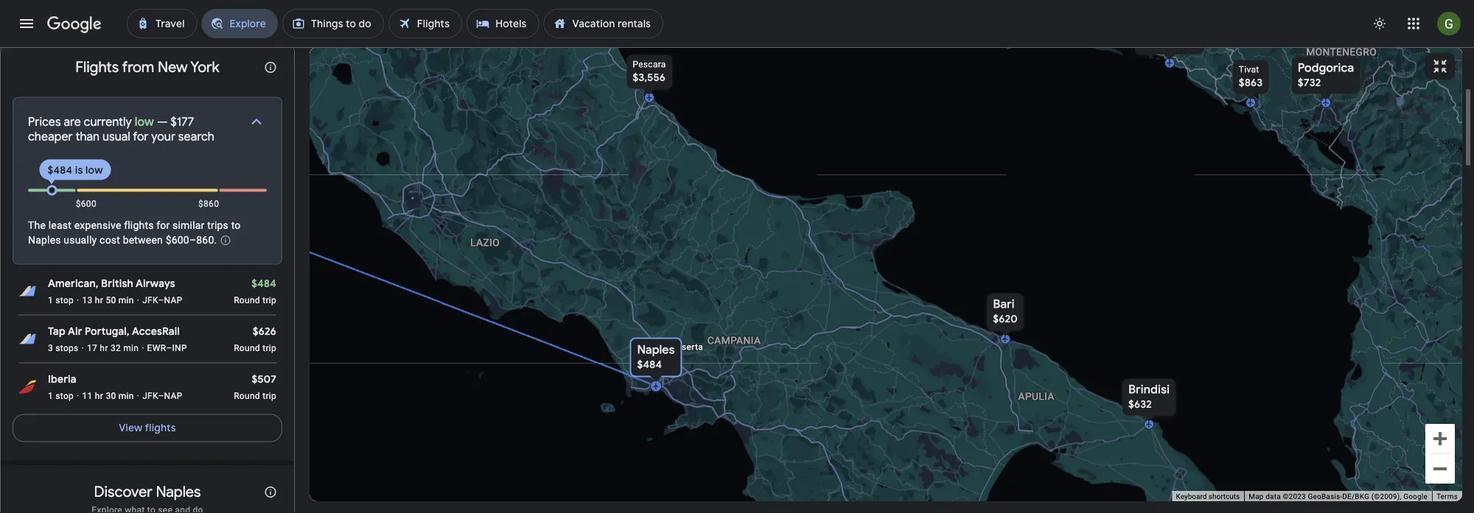 Task type: describe. For each thing, give the bounding box(es) containing it.
nap for iberia
[[164, 391, 183, 401]]

3556 US dollars text field
[[633, 71, 666, 84]]

632 US dollars text field
[[1129, 398, 1152, 412]]

jfk for american, british airways
[[142, 295, 158, 306]]

usual
[[102, 129, 130, 144]]

13 hr 50 min
[[82, 295, 134, 306]]

$626 round trip
[[234, 326, 276, 354]]

the
[[28, 220, 46, 232]]

view flights
[[119, 422, 176, 435]]

air
[[68, 326, 82, 339]]

$484 is low
[[47, 164, 103, 177]]

stop for iberia
[[56, 391, 74, 401]]

view
[[119, 422, 143, 435]]

shortcuts
[[1209, 493, 1240, 502]]

jfk – nap for american, british airways
[[142, 295, 183, 306]]

1 vertical spatial hr
[[100, 343, 108, 354]]

iberia image
[[18, 379, 36, 396]]

keyboard shortcuts button
[[1176, 492, 1240, 502]]

620 US dollars text field
[[993, 313, 1018, 326]]

bari
[[993, 297, 1015, 312]]

flights from new york
[[75, 58, 219, 77]]

for inside the least expensive flights for similar trips to naples usually cost between $600–860 .
[[156, 220, 170, 232]]

$600–860
[[166, 235, 214, 247]]

bari $620
[[993, 297, 1018, 326]]

$484 inside naples $484
[[637, 359, 662, 372]]

between
[[123, 235, 163, 247]]

than
[[76, 129, 100, 144]]

flights inside the least expensive flights for similar trips to naples usually cost between $600–860 .
[[124, 220, 154, 232]]

17
[[87, 343, 97, 354]]

prices are currently low — $177 cheaper than usual for your search
[[28, 114, 214, 144]]

595 US dollars text field
[[1141, 36, 1165, 50]]

tivat
[[1239, 65, 1259, 75]]

cost
[[100, 235, 120, 247]]

discover
[[94, 483, 152, 502]]

english (united states)
[[64, 489, 174, 503]]

1 stop for american, british airways
[[48, 295, 74, 306]]

keyboard
[[1176, 493, 1207, 502]]

english (united states) button
[[36, 484, 186, 508]]

1 stop for iberia
[[48, 391, 74, 401]]

—
[[157, 114, 168, 129]]

$732
[[1298, 76, 1321, 90]]

data
[[1266, 493, 1281, 502]]

caserta campania
[[671, 335, 761, 353]]

484 US dollars text field
[[637, 359, 662, 372]]

$595
[[1141, 36, 1165, 50]]

podgorica $732
[[1298, 60, 1354, 90]]

google
[[1404, 493, 1428, 502]]

1 for iberia
[[48, 391, 53, 401]]

(united
[[102, 489, 138, 503]]

round for $484
[[234, 295, 260, 306]]

flights
[[75, 58, 119, 77]]

11
[[82, 391, 93, 401]]

863 US dollars text field
[[1239, 76, 1263, 90]]

3
[[48, 343, 53, 354]]

podgorica
[[1298, 60, 1354, 76]]

low inside prices are currently low — $177 cheaper than usual for your search
[[135, 114, 154, 129]]

to
[[231, 220, 241, 232]]

search
[[178, 129, 214, 144]]

apulia
[[1018, 391, 1055, 403]]

1 for american, british airways
[[48, 295, 53, 306]]

round for $507
[[234, 391, 260, 401]]

de/bkg
[[1343, 493, 1370, 502]]

tivat $863
[[1239, 65, 1263, 90]]

1 vertical spatial min
[[123, 343, 139, 354]]

3 stops
[[48, 343, 79, 354]]

trips
[[207, 220, 229, 232]]

map region
[[251, 0, 1474, 514]]

loading results progress bar
[[0, 47, 1474, 50]]

discover naples
[[94, 483, 201, 502]]

1 horizontal spatial  image
[[137, 295, 139, 306]]

brindisi
[[1129, 383, 1170, 398]]

$620
[[993, 313, 1018, 326]]

tap air portugal, accesrail image
[[18, 331, 36, 348]]

stops
[[56, 343, 79, 354]]

0 horizontal spatial  image
[[82, 342, 84, 354]]

expensive
[[74, 220, 121, 232]]

change appearance image
[[1362, 6, 1398, 41]]

hr for american, british airways
[[95, 295, 103, 306]]

32
[[110, 343, 121, 354]]

$507
[[252, 373, 276, 387]]

2 vertical spatial –
[[158, 391, 164, 401]]

montenegro
[[1306, 46, 1377, 58]]

main menu image
[[18, 15, 35, 32]]

$484 round trip
[[234, 278, 276, 306]]

trip for $507
[[263, 391, 276, 401]]

1 vertical spatial flights
[[145, 422, 176, 435]]

min for iberia
[[118, 391, 134, 401]]

naples $484
[[637, 343, 675, 372]]

for inside prices are currently low — $177 cheaper than usual for your search
[[133, 129, 149, 144]]

new
[[158, 58, 188, 77]]

american, british airways
[[48, 278, 175, 291]]

the least expensive flights for similar trips to naples usually cost between $600–860 .
[[28, 220, 241, 247]]



Task type: vqa. For each thing, say whether or not it's contained in the screenshot.


Task type: locate. For each thing, give the bounding box(es) containing it.
round for $626
[[234, 343, 260, 354]]

american,
[[48, 278, 99, 291]]

american, british airways image
[[18, 283, 36, 300]]

trip inside $484 round trip
[[263, 295, 276, 306]]

1 vertical spatial jfk – nap
[[142, 391, 183, 401]]

york
[[190, 58, 219, 77]]

terms
[[1437, 493, 1458, 502]]

ewr
[[147, 343, 166, 354]]

naples up $484 text field
[[637, 343, 675, 358]]

30
[[106, 391, 116, 401]]

1 jfk from the top
[[142, 295, 158, 306]]

for
[[133, 129, 149, 144], [156, 220, 170, 232]]

1 stop down iberia
[[48, 391, 74, 401]]

trip for $484
[[263, 295, 276, 306]]

pescara
[[633, 59, 666, 70]]

flights right view on the bottom left of the page
[[145, 422, 176, 435]]

min right 32
[[123, 343, 139, 354]]

484 US dollars text field
[[252, 278, 276, 291]]

flights
[[124, 220, 154, 232], [145, 422, 176, 435]]

732 US dollars text field
[[1298, 76, 1321, 90]]

hr for iberia
[[95, 391, 103, 401]]

flights up between
[[124, 220, 154, 232]]

3 round from the top
[[234, 391, 260, 401]]

jfk for iberia
[[142, 391, 158, 401]]

naples down the at the left top of the page
[[28, 235, 61, 247]]

2 1 from the top
[[48, 391, 53, 401]]

1 horizontal spatial $484
[[252, 278, 276, 291]]

0 vertical spatial for
[[133, 129, 149, 144]]

2 vertical spatial trip
[[263, 391, 276, 401]]

lazio
[[470, 237, 500, 249]]

– for airways
[[158, 295, 164, 306]]

portugal,
[[85, 326, 130, 339]]

naples right discover
[[156, 483, 201, 502]]

 image
[[137, 295, 139, 306], [82, 342, 84, 354]]

0 vertical spatial 1
[[48, 295, 53, 306]]

–
[[158, 295, 164, 306], [166, 343, 172, 354], [158, 391, 164, 401]]

0 vertical spatial $484
[[47, 164, 72, 177]]

2 horizontal spatial naples
[[637, 343, 675, 358]]

0 vertical spatial jfk – nap
[[142, 295, 183, 306]]

stop for american, british airways
[[56, 295, 74, 306]]

0 vertical spatial stop
[[56, 295, 74, 306]]

least
[[48, 220, 71, 232]]

min for american, british airways
[[118, 295, 134, 306]]

$863
[[1239, 76, 1263, 90]]

.
[[214, 235, 217, 247]]

low
[[135, 114, 154, 129], [86, 164, 103, 177]]

ewr – inp
[[147, 343, 187, 354]]

 image left 17
[[82, 342, 84, 354]]

0 vertical spatial –
[[158, 295, 164, 306]]

2 about these results image from the top
[[253, 475, 288, 511]]

1 about these results image from the top
[[253, 50, 288, 85]]

$600
[[76, 199, 97, 209]]

 image
[[137, 390, 139, 402]]

states)
[[140, 489, 174, 503]]

1 1 stop from the top
[[48, 295, 74, 306]]

1 stop down american,
[[48, 295, 74, 306]]

british
[[101, 278, 133, 291]]

currently
[[84, 114, 132, 129]]

13
[[82, 295, 93, 306]]

1 vertical spatial $484
[[252, 278, 276, 291]]

1 horizontal spatial low
[[135, 114, 154, 129]]

terms link
[[1437, 493, 1458, 502]]

round inside $507 round trip
[[234, 391, 260, 401]]

trip inside $507 round trip
[[263, 391, 276, 401]]

2 trip from the top
[[263, 343, 276, 354]]

trip down 626 us dollars 'text field'
[[263, 343, 276, 354]]

tap
[[48, 326, 65, 339]]

1 vertical spatial –
[[166, 343, 172, 354]]

similar
[[173, 220, 205, 232]]

– for portugal,
[[166, 343, 172, 354]]

0 horizontal spatial low
[[86, 164, 103, 177]]

naples inside map region
[[637, 343, 675, 358]]

1 vertical spatial nap
[[164, 391, 183, 401]]

0 vertical spatial hr
[[95, 295, 103, 306]]

cheaper
[[28, 129, 73, 144]]

stop down iberia
[[56, 391, 74, 401]]

round down 626 us dollars 'text field'
[[234, 343, 260, 354]]

keyboard shortcuts
[[1176, 493, 1240, 502]]

1 vertical spatial jfk
[[142, 391, 158, 401]]

– up 'view flights'
[[158, 391, 164, 401]]

11 hr 30 min
[[82, 391, 134, 401]]

for up between
[[156, 220, 170, 232]]

0 vertical spatial min
[[118, 295, 134, 306]]

round inside $484 round trip
[[234, 295, 260, 306]]

1 vertical spatial round
[[234, 343, 260, 354]]

jfk up 'view flights'
[[142, 391, 158, 401]]

2 vertical spatial $484
[[637, 359, 662, 372]]

1 horizontal spatial for
[[156, 220, 170, 232]]

trip inside $626 round trip
[[263, 343, 276, 354]]

hr right 17
[[100, 343, 108, 354]]

round inside $626 round trip
[[234, 343, 260, 354]]

round down 507 us dollars text field at left
[[234, 391, 260, 401]]

stop down american,
[[56, 295, 74, 306]]

map
[[1249, 493, 1264, 502]]

low right the is
[[86, 164, 103, 177]]

2 vertical spatial naples
[[156, 483, 201, 502]]

jfk – nap up 'view flights'
[[142, 391, 183, 401]]

$3,556
[[633, 71, 666, 84]]

$626
[[253, 326, 276, 339]]

0 vertical spatial round
[[234, 295, 260, 306]]

1 down iberia
[[48, 391, 53, 401]]

1 jfk – nap from the top
[[142, 295, 183, 306]]

– down accesrail
[[166, 343, 172, 354]]

0 vertical spatial nap
[[164, 295, 183, 306]]

1 vertical spatial about these results image
[[253, 475, 288, 511]]

caserta
[[671, 342, 703, 353]]

©2023
[[1283, 493, 1306, 502]]

$595 button
[[1133, 14, 1207, 66]]

1 vertical spatial 1
[[48, 391, 53, 401]]

geobasis-
[[1308, 493, 1343, 502]]

1 trip from the top
[[263, 295, 276, 306]]

626 US dollars text field
[[253, 326, 276, 339]]

1 round from the top
[[234, 295, 260, 306]]

airways
[[136, 278, 175, 291]]

0 vertical spatial about these results image
[[253, 50, 288, 85]]

(©2009),
[[1372, 493, 1402, 502]]

map data ©2023 geobasis-de/bkg (©2009), google
[[1249, 493, 1428, 502]]

hr right 13 at the left of the page
[[95, 295, 103, 306]]

$484 inside $484 round trip
[[252, 278, 276, 291]]

prices
[[28, 114, 61, 129]]

$484 for $484 is low
[[47, 164, 72, 177]]

nap down airways
[[164, 295, 183, 306]]

round
[[234, 295, 260, 306], [234, 343, 260, 354], [234, 391, 260, 401]]

stop
[[56, 295, 74, 306], [56, 391, 74, 401]]

english
[[64, 489, 99, 503]]

are
[[64, 114, 81, 129]]

hr right 11
[[95, 391, 103, 401]]

nap up 'view flights'
[[164, 391, 183, 401]]

tap air portugal, accesrail
[[48, 326, 180, 339]]

brindisi $632
[[1129, 383, 1170, 412]]

0 vertical spatial low
[[135, 114, 154, 129]]

jfk down airways
[[142, 295, 158, 306]]

2 round from the top
[[234, 343, 260, 354]]

for left your
[[133, 129, 149, 144]]

50
[[106, 295, 116, 306]]

0 horizontal spatial for
[[133, 129, 149, 144]]

1 vertical spatial 1 stop
[[48, 391, 74, 401]]

trip for $626
[[263, 343, 276, 354]]

1 stop from the top
[[56, 295, 74, 306]]

inp
[[172, 343, 187, 354]]

round down $484 text box
[[234, 295, 260, 306]]

1 horizontal spatial naples
[[156, 483, 201, 502]]

2 stop from the top
[[56, 391, 74, 401]]

0 horizontal spatial $484
[[47, 164, 72, 177]]

1 vertical spatial trip
[[263, 343, 276, 354]]

accesrail
[[132, 326, 180, 339]]

2 nap from the top
[[164, 391, 183, 401]]

1 vertical spatial for
[[156, 220, 170, 232]]

2 vertical spatial round
[[234, 391, 260, 401]]

low left '—'
[[135, 114, 154, 129]]

min
[[118, 295, 134, 306], [123, 343, 139, 354], [118, 391, 134, 401]]

learn more about price insights image
[[220, 235, 232, 247]]

jfk – nap
[[142, 295, 183, 306], [142, 391, 183, 401]]

jfk – nap for iberia
[[142, 391, 183, 401]]

2 vertical spatial hr
[[95, 391, 103, 401]]

naples inside the least expensive flights for similar trips to naples usually cost between $600–860 .
[[28, 235, 61, 247]]

2 jfk – nap from the top
[[142, 391, 183, 401]]

1 vertical spatial  image
[[82, 342, 84, 354]]

1 1 from the top
[[48, 295, 53, 306]]

pescara $3,556
[[633, 59, 666, 84]]

$632
[[1129, 398, 1152, 412]]

trip down 507 us dollars text field at left
[[263, 391, 276, 401]]

– down airways
[[158, 295, 164, 306]]

0 vertical spatial flights
[[124, 220, 154, 232]]

campania
[[707, 335, 761, 347]]

about these results image
[[253, 50, 288, 85], [253, 475, 288, 511]]

is
[[75, 164, 83, 177]]

0 horizontal spatial naples
[[28, 235, 61, 247]]

1 nap from the top
[[164, 295, 183, 306]]

0 vertical spatial 1 stop
[[48, 295, 74, 306]]

1 vertical spatial low
[[86, 164, 103, 177]]

0 vertical spatial  image
[[137, 295, 139, 306]]

min right the 50
[[118, 295, 134, 306]]

min right 30
[[118, 391, 134, 401]]

2 horizontal spatial $484
[[637, 359, 662, 372]]

naples
[[28, 235, 61, 247], [637, 343, 675, 358], [156, 483, 201, 502]]

2 jfk from the top
[[142, 391, 158, 401]]

$507 round trip
[[234, 373, 276, 401]]

507 US dollars text field
[[252, 373, 276, 387]]

2 1 stop from the top
[[48, 391, 74, 401]]

1 vertical spatial stop
[[56, 391, 74, 401]]

from
[[122, 58, 154, 77]]

$177
[[170, 114, 194, 129]]

view smaller map image
[[1432, 57, 1449, 75]]

2 vertical spatial min
[[118, 391, 134, 401]]

0 vertical spatial trip
[[263, 295, 276, 306]]

1 vertical spatial naples
[[637, 343, 675, 358]]

1
[[48, 295, 53, 306], [48, 391, 53, 401]]

 image down airways
[[137, 295, 139, 306]]

usually
[[64, 235, 97, 247]]

3 trip from the top
[[263, 391, 276, 401]]

jfk – nap down airways
[[142, 295, 183, 306]]

nap for american, british airways
[[164, 295, 183, 306]]

0 vertical spatial jfk
[[142, 295, 158, 306]]

trip down $484 text box
[[263, 295, 276, 306]]

0 vertical spatial naples
[[28, 235, 61, 247]]

$484 for $484 round trip
[[252, 278, 276, 291]]

17 hr 32 min
[[87, 343, 139, 354]]

1 right the american, british airways image
[[48, 295, 53, 306]]



